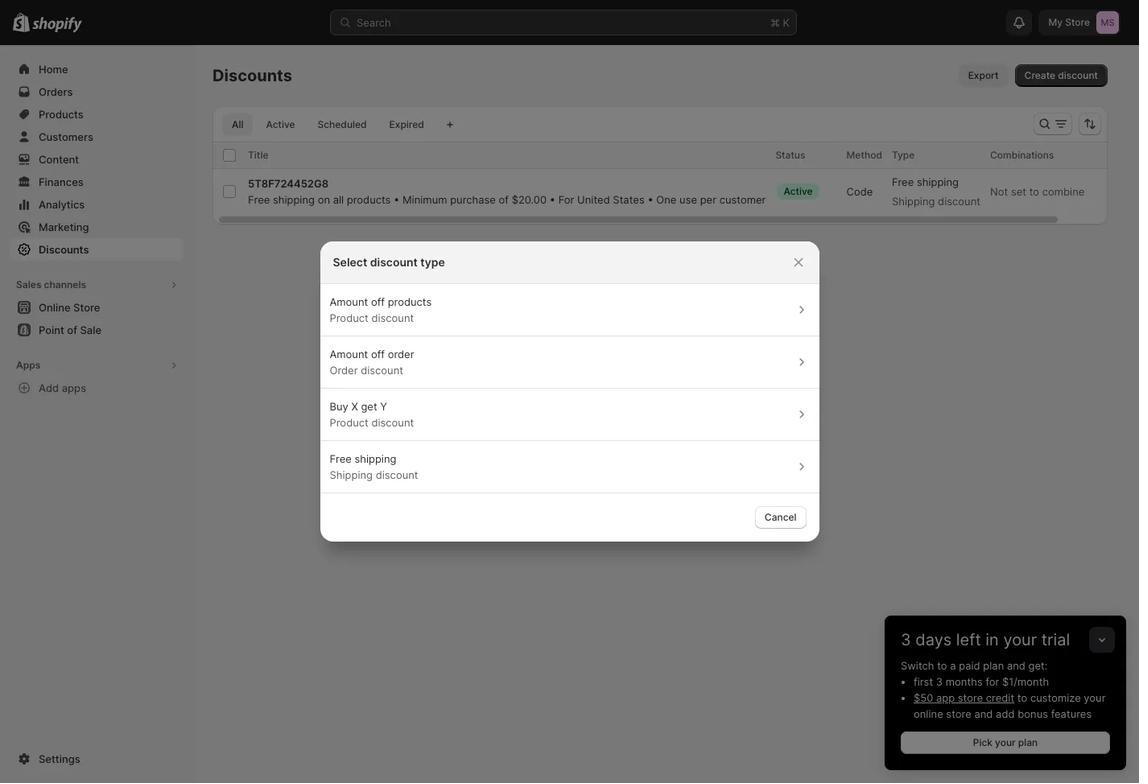 Task type: locate. For each thing, give the bounding box(es) containing it.
expired link
[[380, 114, 434, 136]]

2 amount from the top
[[330, 348, 368, 361]]

off down select discount type
[[371, 295, 385, 308]]

0 vertical spatial product
[[330, 312, 369, 324]]

app
[[936, 692, 955, 705]]

a
[[950, 659, 956, 672]]

0 horizontal spatial free shipping shipping discount
[[330, 453, 418, 481]]

1 vertical spatial plan
[[1018, 737, 1038, 749]]

0 vertical spatial products
[[347, 193, 391, 206]]

discount inside amount off products product discount
[[371, 312, 414, 324]]

products down select discount type
[[388, 295, 432, 308]]

1 vertical spatial off
[[371, 348, 385, 361]]

discounts
[[213, 66, 292, 85], [39, 243, 89, 256]]

use
[[680, 193, 697, 206]]

pick your plan
[[973, 737, 1038, 749]]

free inside the select discount type dialog
[[330, 453, 352, 465]]

1 horizontal spatial free shipping shipping discount
[[892, 176, 981, 208]]

0 horizontal spatial to
[[937, 659, 947, 672]]

title
[[248, 149, 268, 161]]

1 vertical spatial free shipping shipping discount
[[330, 453, 418, 481]]

1 product from the top
[[330, 312, 369, 324]]

$50 app store credit
[[914, 692, 1015, 705]]

to left a
[[937, 659, 947, 672]]

sales channels button
[[10, 274, 184, 296]]

2 vertical spatial your
[[995, 737, 1016, 749]]

shipping down buy x get y product discount
[[355, 453, 397, 465]]

3 left days on the bottom of the page
[[901, 630, 911, 650]]

⌘
[[771, 16, 780, 29]]

1 vertical spatial product
[[330, 416, 369, 429]]

product up amount off order order discount
[[330, 312, 369, 324]]

sales channels
[[16, 279, 86, 291]]

off
[[371, 295, 385, 308], [371, 348, 385, 361]]

1 horizontal spatial free
[[330, 453, 352, 465]]

discount down y
[[371, 416, 414, 429]]

3 days left in your trial
[[901, 630, 1070, 650]]

online
[[914, 708, 943, 721]]

amount up order
[[330, 348, 368, 361]]

create discount button
[[1015, 64, 1108, 87]]

products right all
[[347, 193, 391, 206]]

•
[[394, 193, 400, 206], [550, 193, 556, 206], [648, 193, 654, 206]]

free down "type"
[[892, 176, 914, 188]]

0 vertical spatial off
[[371, 295, 385, 308]]

1 horizontal spatial to
[[1018, 692, 1028, 705]]

0 horizontal spatial •
[[394, 193, 400, 206]]

• left minimum
[[394, 193, 400, 206]]

1 vertical spatial free
[[248, 193, 270, 206]]

0 horizontal spatial free
[[248, 193, 270, 206]]

1 horizontal spatial discounts
[[213, 66, 292, 85]]

store down $50 app store credit link
[[946, 708, 972, 721]]

days
[[916, 630, 952, 650]]

product
[[330, 312, 369, 324], [330, 416, 369, 429]]

on
[[318, 193, 330, 206]]

product inside amount off products product discount
[[330, 312, 369, 324]]

amount down select
[[330, 295, 368, 308]]

0 vertical spatial amount
[[330, 295, 368, 308]]

search
[[357, 16, 391, 29]]

2 • from the left
[[550, 193, 556, 206]]

0 vertical spatial plan
[[983, 659, 1004, 672]]

plan
[[983, 659, 1004, 672], [1018, 737, 1038, 749]]

your inside "to customize your online store and add bonus features"
[[1084, 692, 1106, 705]]

months
[[946, 676, 983, 688]]

store
[[958, 692, 983, 705], [946, 708, 972, 721]]

0 horizontal spatial 3
[[901, 630, 911, 650]]

shipping inside the select discount type dialog
[[330, 469, 373, 481]]

select discount type dialog
[[0, 242, 1139, 542]]

1 horizontal spatial 3
[[936, 676, 943, 688]]

1 vertical spatial to
[[937, 659, 947, 672]]

free shipping shipping discount down buy x get y product discount
[[330, 453, 418, 481]]

discount down order
[[361, 364, 403, 377]]

1 vertical spatial amount
[[330, 348, 368, 361]]

active
[[266, 118, 295, 130]]

0 horizontal spatial discounts
[[39, 243, 89, 256]]

export
[[968, 69, 999, 81]]

0 horizontal spatial and
[[975, 708, 993, 721]]

get
[[361, 400, 377, 413]]

per
[[700, 193, 717, 206]]

to right set
[[1030, 185, 1040, 198]]

products
[[347, 193, 391, 206], [388, 295, 432, 308]]

2 off from the top
[[371, 348, 385, 361]]

amount inside amount off products product discount
[[330, 295, 368, 308]]

1 vertical spatial store
[[946, 708, 972, 721]]

1 vertical spatial shipping
[[330, 469, 373, 481]]

and left add
[[975, 708, 993, 721]]

discounts link
[[683, 242, 735, 255]]

0 vertical spatial free
[[892, 176, 914, 188]]

amount inside amount off order order discount
[[330, 348, 368, 361]]

3 right first
[[936, 676, 943, 688]]

off inside amount off products product discount
[[371, 295, 385, 308]]

channels
[[44, 279, 86, 291]]

and inside "to customize your online store and add bonus features"
[[975, 708, 993, 721]]

amount off products product discount
[[330, 295, 432, 324]]

1 off from the top
[[371, 295, 385, 308]]

buy x get y product discount
[[330, 400, 414, 429]]

k
[[783, 16, 790, 29]]

credit
[[986, 692, 1015, 705]]

1 vertical spatial and
[[975, 708, 993, 721]]

shipping
[[917, 176, 959, 188], [273, 193, 315, 206], [355, 453, 397, 465]]

1 amount from the top
[[330, 295, 368, 308]]

1 horizontal spatial shipping
[[892, 195, 935, 208]]

3 inside dropdown button
[[901, 630, 911, 650]]

store inside "to customize your online store and add bonus features"
[[946, 708, 972, 721]]

1 horizontal spatial and
[[1007, 659, 1026, 672]]

free down buy
[[330, 453, 352, 465]]

learn more about discounts
[[586, 242, 735, 255]]

shipping down "type"
[[892, 195, 935, 208]]

1 vertical spatial your
[[1084, 692, 1106, 705]]

shipping left 'not'
[[917, 176, 959, 188]]

plan up for
[[983, 659, 1004, 672]]

x
[[351, 400, 358, 413]]

• left the 'one'
[[648, 193, 654, 206]]

discounts up the channels
[[39, 243, 89, 256]]

amount for product
[[330, 295, 368, 308]]

y
[[380, 400, 387, 413]]

0 horizontal spatial shipping
[[330, 469, 373, 481]]

discount left 'not'
[[938, 195, 981, 208]]

plan down bonus
[[1018, 737, 1038, 749]]

apps button
[[10, 354, 184, 377]]

2 horizontal spatial free
[[892, 176, 914, 188]]

0 vertical spatial 3
[[901, 630, 911, 650]]

3
[[901, 630, 911, 650], [936, 676, 943, 688]]

pick
[[973, 737, 993, 749]]

combinations
[[990, 149, 1054, 161]]

0 vertical spatial shipping
[[917, 176, 959, 188]]

discount right the "create"
[[1058, 69, 1098, 81]]

your right pick
[[995, 737, 1016, 749]]

0 vertical spatial discounts
[[213, 66, 292, 85]]

2 horizontal spatial to
[[1030, 185, 1040, 198]]

your up features
[[1084, 692, 1106, 705]]

type
[[892, 149, 915, 161]]

1 vertical spatial shipping
[[273, 193, 315, 206]]

about
[[649, 242, 680, 255]]

your right in
[[1004, 630, 1037, 650]]

status
[[776, 149, 806, 161]]

create
[[1025, 69, 1056, 81]]

free
[[892, 176, 914, 188], [248, 193, 270, 206], [330, 453, 352, 465]]

all button
[[222, 114, 253, 136]]

2 horizontal spatial •
[[648, 193, 654, 206]]

shipping inside the select discount type dialog
[[355, 453, 397, 465]]

2 horizontal spatial shipping
[[917, 176, 959, 188]]

0 vertical spatial your
[[1004, 630, 1037, 650]]

3 days left in your trial button
[[885, 616, 1126, 650]]

store down months
[[958, 692, 983, 705]]

more
[[619, 242, 646, 255]]

cancel
[[765, 511, 797, 523]]

to down $1/month
[[1018, 692, 1028, 705]]

free shipping shipping discount down "type"
[[892, 176, 981, 208]]

1 horizontal spatial plan
[[1018, 737, 1038, 749]]

free shipping shipping discount
[[892, 176, 981, 208], [330, 453, 418, 481]]

2 vertical spatial shipping
[[355, 453, 397, 465]]

2 vertical spatial to
[[1018, 692, 1028, 705]]

0 horizontal spatial shipping
[[273, 193, 315, 206]]

shipping down 5t8f724452g8
[[273, 193, 315, 206]]

purchase
[[450, 193, 496, 206]]

tab list
[[219, 113, 437, 136]]

amount
[[330, 295, 368, 308], [330, 348, 368, 361]]

off for products
[[371, 295, 385, 308]]

discounts up all in the top left of the page
[[213, 66, 292, 85]]

shopify image
[[32, 17, 82, 33]]

create discount
[[1025, 69, 1098, 81]]

product down x
[[330, 416, 369, 429]]

shipping
[[892, 195, 935, 208], [330, 469, 373, 481]]

all
[[333, 193, 344, 206]]

5t8f724452g8 free shipping on all products • minimum purchase of $20.00 • for united states • one use per customer
[[248, 177, 766, 206]]

0 vertical spatial free shipping shipping discount
[[892, 176, 981, 208]]

1 vertical spatial 3
[[936, 676, 943, 688]]

sales
[[16, 279, 41, 291]]

apps
[[62, 382, 86, 395]]

apps
[[16, 359, 40, 371]]

discount up order
[[371, 312, 414, 324]]

off left order
[[371, 348, 385, 361]]

1 horizontal spatial •
[[550, 193, 556, 206]]

shipping inside 5t8f724452g8 free shipping on all products • minimum purchase of $20.00 • for united states • one use per customer
[[273, 193, 315, 206]]

0 vertical spatial and
[[1007, 659, 1026, 672]]

1 horizontal spatial shipping
[[355, 453, 397, 465]]

minimum
[[403, 193, 447, 206]]

2 vertical spatial free
[[330, 453, 352, 465]]

1 vertical spatial products
[[388, 295, 432, 308]]

amount off order order discount
[[330, 348, 414, 377]]

customize
[[1031, 692, 1081, 705]]

discount inside buy x get y product discount
[[371, 416, 414, 429]]

off inside amount off order order discount
[[371, 348, 385, 361]]

2 product from the top
[[330, 416, 369, 429]]

3 • from the left
[[648, 193, 654, 206]]

shipping down buy x get y product discount
[[330, 469, 373, 481]]

states
[[613, 193, 645, 206]]

united
[[577, 193, 610, 206]]

expired
[[389, 118, 424, 130]]

discount down buy x get y product discount
[[376, 469, 418, 481]]

• left for
[[550, 193, 556, 206]]

and up $1/month
[[1007, 659, 1026, 672]]

free down 5t8f724452g8
[[248, 193, 270, 206]]

your inside dropdown button
[[1004, 630, 1037, 650]]

3 days left in your trial element
[[885, 658, 1126, 771]]

0 horizontal spatial plan
[[983, 659, 1004, 672]]



Task type: describe. For each thing, give the bounding box(es) containing it.
add
[[39, 382, 59, 395]]

and for store
[[975, 708, 993, 721]]

0 vertical spatial shipping
[[892, 195, 935, 208]]

customer
[[720, 193, 766, 206]]

discount inside button
[[1058, 69, 1098, 81]]

home
[[39, 63, 68, 76]]

of
[[499, 193, 509, 206]]

to customize your online store and add bonus features
[[914, 692, 1106, 721]]

0 vertical spatial store
[[958, 692, 983, 705]]

tab list containing all
[[219, 113, 437, 136]]

switch to a paid plan and get:
[[901, 659, 1048, 672]]

free shipping shipping discount inside the select discount type dialog
[[330, 453, 418, 481]]

products inside 5t8f724452g8 free shipping on all products • minimum purchase of $20.00 • for united states • one use per customer
[[347, 193, 391, 206]]

$20.00
[[512, 193, 547, 206]]

pick your plan link
[[901, 732, 1110, 754]]

not
[[990, 185, 1008, 198]]

discount inside amount off order order discount
[[361, 364, 403, 377]]

0 vertical spatial to
[[1030, 185, 1040, 198]]

title button
[[248, 147, 285, 163]]

switch
[[901, 659, 934, 672]]

discount left type
[[370, 255, 418, 269]]

select discount type
[[333, 255, 445, 269]]

products inside amount off products product discount
[[388, 295, 432, 308]]

to inside "to customize your online store and add bonus features"
[[1018, 692, 1028, 705]]

for
[[559, 193, 574, 206]]

add
[[996, 708, 1015, 721]]

add apps
[[39, 382, 86, 395]]

left
[[956, 630, 981, 650]]

discounts link
[[10, 238, 184, 261]]

trial
[[1042, 630, 1070, 650]]

order
[[388, 348, 414, 361]]

off for order
[[371, 348, 385, 361]]

paid
[[959, 659, 980, 672]]

learn
[[586, 242, 616, 255]]

all
[[232, 118, 243, 130]]

plan inside 'pick your plan' link
[[1018, 737, 1038, 749]]

select
[[333, 255, 367, 269]]

product inside buy x get y product discount
[[330, 416, 369, 429]]

⌘ k
[[771, 16, 790, 29]]

5t8f724452g8
[[248, 177, 329, 190]]

first 3 months for $1/month
[[914, 676, 1049, 688]]

settings
[[39, 753, 80, 766]]

for
[[986, 676, 1000, 688]]

export button
[[959, 64, 1009, 87]]

settings link
[[10, 748, 184, 771]]

features
[[1051, 708, 1092, 721]]

free inside 5t8f724452g8 free shipping on all products • minimum purchase of $20.00 • for united states • one use per customer
[[248, 193, 270, 206]]

and for plan
[[1007, 659, 1026, 672]]

get:
[[1029, 659, 1048, 672]]

first
[[914, 676, 933, 688]]

cancel button
[[755, 506, 806, 529]]

$1/month
[[1002, 676, 1049, 688]]

scheduled link
[[308, 114, 376, 136]]

amount for order
[[330, 348, 368, 361]]

add apps button
[[10, 377, 184, 399]]

type
[[421, 255, 445, 269]]

1 • from the left
[[394, 193, 400, 206]]

discounts
[[683, 242, 735, 255]]

active link
[[256, 114, 305, 136]]

$50 app store credit link
[[914, 692, 1015, 705]]

code
[[847, 185, 873, 198]]

$50
[[914, 692, 933, 705]]

order
[[330, 364, 358, 377]]

buy
[[330, 400, 348, 413]]

method
[[847, 149, 882, 161]]

scheduled
[[318, 118, 367, 130]]

bonus
[[1018, 708, 1048, 721]]

not set to combine
[[990, 185, 1085, 198]]

in
[[986, 630, 999, 650]]

home link
[[10, 58, 184, 81]]

set
[[1011, 185, 1027, 198]]

1 vertical spatial discounts
[[39, 243, 89, 256]]



Task type: vqa. For each thing, say whether or not it's contained in the screenshot.
$100.00's available
no



